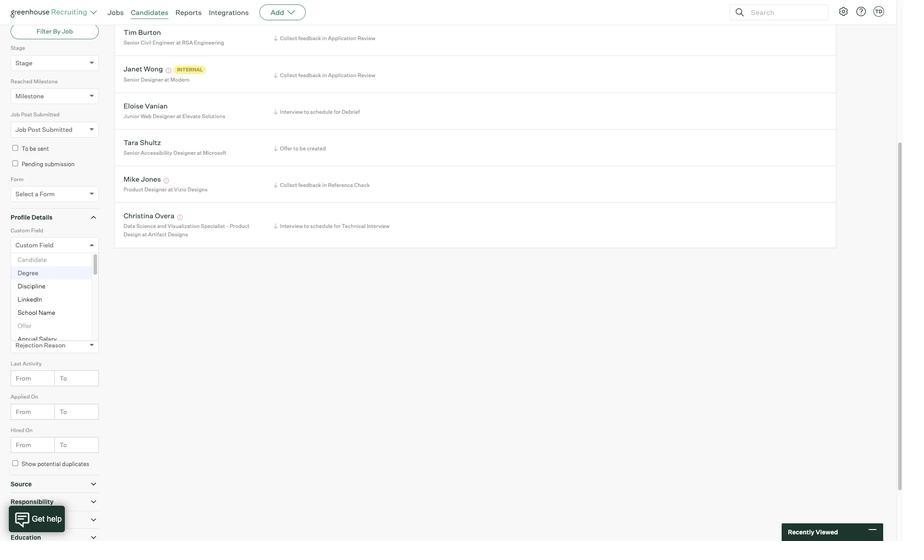 Task type: vqa. For each thing, say whether or not it's contained in the screenshot.


Task type: describe. For each thing, give the bounding box(es) containing it.
at down janet wong has been in application review for more than 5 days image
[[164, 76, 169, 83]]

elevate
[[182, 113, 201, 120]]

tara shultz senior accessibility designer at microsoft
[[124, 138, 227, 156]]

review for senior civil engineer at rsa engineering
[[358, 35, 376, 42]]

tim
[[124, 28, 137, 37]]

reached milestone
[[11, 78, 58, 85]]

burton
[[138, 28, 161, 37]]

to for hired on
[[60, 441, 67, 449]]

artifact
[[148, 231, 167, 238]]

senior for tim
[[124, 39, 140, 46]]

1 vertical spatial milestone
[[15, 92, 44, 100]]

candidate inside custom field element
[[18, 256, 47, 264]]

shultz
[[140, 138, 161, 147]]

science
[[136, 223, 156, 229]]

reached
[[11, 78, 32, 85]]

civil
[[141, 39, 151, 46]]

technical
[[342, 223, 366, 229]]

recently viewed
[[788, 529, 838, 536]]

vizio
[[174, 186, 186, 193]]

digital & web graphic designer at xeometry
[[124, 3, 233, 9]]

at down mike jones has been in reference check for more than 10 days image on the top left of page
[[168, 186, 173, 193]]

0 vertical spatial job post submitted
[[11, 111, 60, 118]]

mike jones has been in reference check for more than 10 days image
[[163, 179, 170, 184]]

tara
[[124, 138, 138, 147]]

christina overa
[[124, 212, 175, 220]]

0 vertical spatial submitted
[[33, 111, 60, 118]]

interview for interview to schedule for technical interview
[[280, 223, 303, 229]]

interview for interview to schedule for debrief
[[280, 109, 303, 115]]

application for senior civil engineer at rsa engineering
[[328, 35, 357, 42]]

candidates link
[[131, 8, 168, 17]]

accessibility
[[141, 150, 172, 156]]

eloise vanian link
[[124, 102, 168, 112]]

wong
[[144, 65, 163, 73]]

for for debrief
[[334, 109, 341, 115]]

school name option
[[11, 306, 92, 320]]

0 vertical spatial field
[[31, 227, 43, 234]]

janet
[[124, 65, 142, 73]]

from for hired
[[16, 441, 31, 449]]

none field inside custom field element
[[15, 238, 18, 253]]

at inside data science and visualization specialist - product design at artifact designs
[[142, 231, 147, 238]]

1 horizontal spatial jobs
[[108, 8, 124, 17]]

discipline option
[[11, 280, 92, 293]]

submission
[[45, 161, 75, 168]]

tasks
[[36, 516, 54, 524]]

eloise
[[124, 102, 144, 111]]

last
[[11, 360, 21, 367]]

senior designer at modern
[[124, 76, 190, 83]]

last activity
[[11, 360, 42, 367]]

from for last
[[16, 375, 31, 382]]

pending
[[22, 161, 43, 168]]

christina
[[124, 212, 153, 220]]

engineering
[[194, 39, 224, 46]]

pipeline
[[11, 516, 35, 524]]

designer for vanian
[[153, 113, 175, 120]]

0 horizontal spatial be
[[30, 145, 36, 152]]

integrations
[[209, 8, 249, 17]]

1 vertical spatial job post submitted
[[15, 126, 73, 133]]

mike jones link
[[124, 175, 161, 185]]

check
[[354, 182, 370, 189]]

select a form
[[15, 190, 55, 198]]

td button
[[874, 6, 885, 17]]

salary
[[39, 336, 57, 343]]

christina overa link
[[124, 212, 175, 222]]

0 vertical spatial candidate tag
[[11, 261, 47, 267]]

on for hired on
[[25, 427, 33, 434]]

in for janet wong
[[322, 72, 327, 78]]

by
[[53, 27, 61, 35]]

1 feedback from the top
[[299, 35, 321, 42]]

christina overa has been in technical interview for more than 14 days image
[[176, 215, 184, 220]]

overa
[[155, 212, 175, 220]]

1 vertical spatial custom
[[15, 242, 38, 249]]

name
[[39, 309, 55, 317]]

at inside the tim burton senior civil engineer at rsa engineering
[[176, 39, 181, 46]]

responsibility
[[11, 498, 54, 506]]

collect feedback in application review for senior civil engineer at rsa engineering
[[280, 35, 376, 42]]

collect for wong
[[280, 72, 297, 78]]

&
[[141, 3, 145, 9]]

interview to schedule for technical interview link
[[272, 222, 392, 230]]

list box inside custom field element
[[11, 253, 98, 465]]

-
[[226, 223, 229, 229]]

eloise vanian junior web designer at elevate solutions
[[124, 102, 225, 120]]

configure image
[[839, 6, 849, 17]]

xeometry
[[209, 3, 233, 9]]

review for senior designer at modern
[[358, 72, 376, 78]]

designer down jones
[[145, 186, 167, 193]]

filter by job
[[37, 27, 73, 35]]

source
[[11, 481, 32, 488]]

applied on
[[11, 394, 38, 400]]

1 vertical spatial custom field
[[15, 242, 54, 249]]

to for last activity
[[60, 375, 67, 382]]

reports link
[[176, 8, 202, 17]]

to be sent
[[22, 145, 49, 152]]

profile
[[11, 214, 30, 221]]

school
[[18, 309, 37, 317]]

interview to schedule for debrief
[[280, 109, 360, 115]]

to inside 'link'
[[304, 223, 309, 229]]

1 vertical spatial submitted
[[42, 126, 73, 133]]

potential
[[37, 461, 61, 468]]

candidates
[[131, 8, 168, 17]]

interview to schedule for debrief link
[[272, 108, 362, 116]]

to for applied on
[[60, 408, 67, 416]]

filter by job button
[[11, 23, 99, 39]]

reached milestone element
[[11, 77, 99, 110]]

0 vertical spatial post
[[21, 111, 32, 118]]

interview to schedule for technical interview
[[280, 223, 390, 229]]

select
[[15, 190, 34, 198]]

status element
[[11, 293, 99, 326]]

1 vertical spatial field
[[39, 242, 54, 249]]

collect feedback in reference check
[[280, 182, 370, 189]]

0 vertical spatial form
[[11, 176, 24, 183]]

digital
[[124, 3, 140, 9]]

data
[[124, 223, 135, 229]]

designer for &
[[179, 3, 201, 9]]

0 vertical spatial stage
[[11, 45, 25, 51]]

linkedin
[[18, 296, 42, 303]]

collect feedback in application review link for senior civil engineer at rsa engineering
[[272, 34, 378, 42]]

at inside the eloise vanian junior web designer at elevate solutions
[[176, 113, 181, 120]]

modern
[[170, 76, 190, 83]]

schedule for debrief
[[310, 109, 333, 115]]

school name
[[18, 309, 55, 317]]

mike jones
[[124, 175, 161, 184]]

recently
[[788, 529, 815, 536]]

0 vertical spatial custom field
[[11, 227, 43, 234]]

linkedin option
[[11, 293, 92, 306]]

viewed
[[816, 529, 838, 536]]

debrief
[[342, 109, 360, 115]]

at left xeometry
[[203, 3, 207, 9]]

junior
[[124, 113, 139, 120]]

0 vertical spatial rejection
[[11, 327, 34, 334]]

2 senior from the top
[[124, 76, 140, 83]]

annual salary
[[18, 336, 57, 343]]

show potential duplicates
[[22, 461, 89, 468]]

in for mike jones
[[322, 182, 327, 189]]



Task type: locate. For each thing, give the bounding box(es) containing it.
offer
[[280, 145, 292, 152], [18, 322, 32, 330]]

add button
[[260, 4, 306, 20]]

design
[[124, 231, 141, 238]]

annual
[[18, 336, 38, 343]]

job post submitted up sent
[[15, 126, 73, 133]]

web
[[146, 3, 157, 9], [141, 113, 152, 120]]

1 vertical spatial schedule
[[310, 223, 333, 229]]

td
[[876, 8, 883, 15]]

degree
[[18, 269, 38, 277]]

add
[[271, 8, 284, 17]]

1 vertical spatial senior
[[124, 76, 140, 83]]

sent
[[37, 145, 49, 152]]

be inside offer to be created link
[[300, 145, 306, 152]]

designer for shultz
[[173, 150, 196, 156]]

1 vertical spatial job
[[11, 111, 20, 118]]

collect feedback in application review link for senior designer at modern
[[272, 71, 378, 79]]

1 vertical spatial offer
[[18, 322, 32, 330]]

1 vertical spatial reason
[[44, 342, 66, 349]]

0 vertical spatial job
[[62, 27, 73, 35]]

senior
[[124, 39, 140, 46], [124, 76, 140, 83], [124, 150, 140, 156]]

collect feedback in application review link
[[272, 34, 378, 42], [272, 71, 378, 79]]

pipeline tasks
[[11, 516, 54, 524]]

to for shultz
[[294, 145, 299, 152]]

0 vertical spatial status
[[11, 294, 27, 300]]

from down applied on
[[16, 408, 31, 416]]

senior inside tara shultz senior accessibility designer at microsoft
[[124, 150, 140, 156]]

created
[[307, 145, 326, 152]]

Show potential duplicates checkbox
[[12, 461, 18, 467]]

feedback for janet wong
[[299, 72, 321, 78]]

product down the mike
[[124, 186, 143, 193]]

feedback for mike jones
[[299, 182, 321, 189]]

job post submitted down reached milestone element
[[11, 111, 60, 118]]

2 vertical spatial from
[[16, 441, 31, 449]]

offer for offer to be created
[[280, 145, 292, 152]]

web right &
[[146, 3, 157, 9]]

candidate
[[18, 256, 47, 264], [11, 261, 36, 267], [15, 275, 45, 282]]

at down science
[[142, 231, 147, 238]]

reason
[[35, 327, 54, 334], [44, 342, 66, 349]]

senior inside the tim burton senior civil engineer at rsa engineering
[[124, 39, 140, 46]]

0 vertical spatial collect feedback in application review
[[280, 35, 376, 42]]

0 horizontal spatial offer
[[18, 322, 32, 330]]

2 feedback from the top
[[299, 72, 321, 78]]

filter
[[37, 27, 52, 35]]

tag
[[37, 261, 47, 267], [46, 275, 57, 282]]

status
[[11, 294, 27, 300], [15, 308, 34, 316]]

2 vertical spatial senior
[[124, 150, 140, 156]]

at left elevate
[[176, 113, 181, 120]]

for for technical
[[334, 223, 341, 229]]

offer left created
[[280, 145, 292, 152]]

a
[[35, 190, 38, 198]]

designer down vanian
[[153, 113, 175, 120]]

graphic
[[158, 3, 178, 9]]

job post submitted element
[[11, 110, 99, 144]]

pending submission
[[22, 161, 75, 168]]

post down reached at the top left of the page
[[21, 111, 32, 118]]

at left microsoft
[[197, 150, 202, 156]]

1 horizontal spatial offer
[[280, 145, 292, 152]]

0 vertical spatial in
[[322, 35, 327, 42]]

2 vertical spatial to
[[304, 223, 309, 229]]

schedule for technical
[[310, 223, 333, 229]]

0 vertical spatial collect feedback in application review link
[[272, 34, 378, 42]]

be left created
[[300, 145, 306, 152]]

designer inside tara shultz senior accessibility designer at microsoft
[[173, 150, 196, 156]]

milestone
[[33, 78, 58, 85], [15, 92, 44, 100]]

tag up degree
[[37, 261, 47, 267]]

specialist
[[201, 223, 225, 229]]

schedule inside interview to schedule for debrief link
[[310, 109, 333, 115]]

reference
[[328, 182, 353, 189]]

rejection up annual
[[11, 327, 34, 334]]

2 collect feedback in application review link from the top
[[272, 71, 378, 79]]

1 schedule from the top
[[310, 109, 333, 115]]

0 vertical spatial designs
[[188, 186, 208, 193]]

offer to be created link
[[272, 144, 328, 153]]

3 senior from the top
[[124, 150, 140, 156]]

designer inside the eloise vanian junior web designer at elevate solutions
[[153, 113, 175, 120]]

td button
[[872, 4, 886, 19]]

on for applied on
[[31, 394, 38, 400]]

0 vertical spatial custom
[[11, 227, 30, 234]]

and
[[157, 223, 167, 229]]

jobs up filter by job button
[[11, 6, 25, 14]]

product designer at vizio designs
[[124, 186, 208, 193]]

to up offer to be created
[[304, 109, 309, 115]]

2 collect feedback in application review from the top
[[280, 72, 376, 78]]

1 vertical spatial rejection reason
[[15, 342, 66, 349]]

0 vertical spatial review
[[358, 35, 376, 42]]

janet wong link
[[124, 65, 163, 75]]

0 horizontal spatial jobs
[[11, 6, 25, 14]]

1 vertical spatial feedback
[[299, 72, 321, 78]]

feedback left reference
[[299, 182, 321, 189]]

list box containing candidate
[[11, 253, 98, 465]]

rejection
[[11, 327, 34, 334], [15, 342, 43, 349]]

mike
[[124, 175, 140, 184]]

2 vertical spatial feedback
[[299, 182, 321, 189]]

to left created
[[294, 145, 299, 152]]

1 vertical spatial stage
[[15, 59, 32, 67]]

form element
[[11, 175, 99, 208]]

1 vertical spatial form
[[40, 190, 55, 198]]

2 collect from the top
[[280, 72, 297, 78]]

form right a
[[40, 190, 55, 198]]

feedback up interview to schedule for debrief link
[[299, 72, 321, 78]]

1 vertical spatial post
[[28, 126, 41, 133]]

collect feedback in application review for senior designer at modern
[[280, 72, 376, 78]]

janet wong has been in application review for more than 5 days image
[[165, 68, 173, 73]]

at inside tara shultz senior accessibility designer at microsoft
[[197, 150, 202, 156]]

designs
[[188, 186, 208, 193], [168, 231, 188, 238]]

Pending submission checkbox
[[12, 161, 18, 166]]

1 vertical spatial application
[[328, 72, 357, 78]]

1 vertical spatial for
[[334, 223, 341, 229]]

1 horizontal spatial form
[[40, 190, 55, 198]]

at left rsa
[[176, 39, 181, 46]]

web inside the eloise vanian junior web designer at elevate solutions
[[141, 113, 152, 120]]

schedule
[[310, 109, 333, 115], [310, 223, 333, 229]]

collect feedback in application review
[[280, 35, 376, 42], [280, 72, 376, 78]]

for left "debrief"
[[334, 109, 341, 115]]

1 collect from the top
[[280, 35, 297, 42]]

2 review from the top
[[358, 72, 376, 78]]

milestone down reached milestone
[[15, 92, 44, 100]]

designs right vizio
[[188, 186, 208, 193]]

janet wong
[[124, 65, 163, 73]]

1 senior from the top
[[124, 39, 140, 46]]

candidate tag element
[[11, 260, 99, 293]]

0 vertical spatial tag
[[37, 261, 47, 267]]

0 vertical spatial feedback
[[299, 35, 321, 42]]

list box
[[11, 253, 98, 465]]

1 collect feedback in application review from the top
[[280, 35, 376, 42]]

designer down wong
[[141, 76, 163, 83]]

microsoft
[[203, 150, 227, 156]]

to
[[22, 145, 28, 152], [60, 375, 67, 382], [60, 408, 67, 416], [60, 441, 67, 449]]

web down eloise vanian link
[[141, 113, 152, 120]]

discipline
[[18, 283, 45, 290]]

1 horizontal spatial product
[[230, 223, 250, 229]]

To be sent checkbox
[[12, 145, 18, 151]]

2 from from the top
[[16, 408, 31, 416]]

from down last activity
[[16, 375, 31, 382]]

hired
[[11, 427, 24, 434]]

collect for jones
[[280, 182, 297, 189]]

1 vertical spatial collect feedback in application review
[[280, 72, 376, 78]]

integrations link
[[209, 8, 249, 17]]

degree option
[[11, 267, 92, 280]]

1 vertical spatial collect feedback in application review link
[[272, 71, 378, 79]]

details
[[32, 214, 52, 221]]

1 vertical spatial in
[[322, 72, 327, 78]]

submitted up sent
[[42, 126, 73, 133]]

vanian
[[145, 102, 168, 111]]

0 vertical spatial rejection reason
[[11, 327, 54, 334]]

post up to be sent
[[28, 126, 41, 133]]

applied
[[11, 394, 30, 400]]

submitted
[[33, 111, 60, 118], [42, 126, 73, 133]]

3 in from the top
[[322, 182, 327, 189]]

custom
[[11, 227, 30, 234], [15, 242, 38, 249]]

submitted down reached milestone element
[[33, 111, 60, 118]]

0 vertical spatial senior
[[124, 39, 140, 46]]

from for applied
[[16, 408, 31, 416]]

1 review from the top
[[358, 35, 376, 42]]

on right applied
[[31, 394, 38, 400]]

3 from from the top
[[16, 441, 31, 449]]

from down hired on
[[16, 441, 31, 449]]

field
[[31, 227, 43, 234], [39, 242, 54, 249]]

milestone down stage element
[[33, 78, 58, 85]]

feedback down add popup button
[[299, 35, 321, 42]]

product right -
[[230, 223, 250, 229]]

3 collect from the top
[[280, 182, 297, 189]]

designer
[[179, 3, 201, 9], [141, 76, 163, 83], [153, 113, 175, 120], [173, 150, 196, 156], [145, 186, 167, 193]]

1 collect feedback in application review link from the top
[[272, 34, 378, 42]]

candidate tag up discipline on the left of the page
[[15, 275, 57, 282]]

1 for from the top
[[334, 109, 341, 115]]

schedule inside interview to schedule for technical interview 'link'
[[310, 223, 333, 229]]

to for vanian
[[304, 109, 309, 115]]

3 feedback from the top
[[299, 182, 321, 189]]

0 vertical spatial milestone
[[33, 78, 58, 85]]

2 schedule from the top
[[310, 223, 333, 229]]

1 vertical spatial review
[[358, 72, 376, 78]]

1 from from the top
[[16, 375, 31, 382]]

2 application from the top
[[328, 72, 357, 78]]

for inside 'link'
[[334, 223, 341, 229]]

offer for offer
[[18, 322, 32, 330]]

0 vertical spatial on
[[31, 394, 38, 400]]

profile details
[[11, 214, 52, 221]]

1 vertical spatial tag
[[46, 275, 57, 282]]

2 vertical spatial job
[[15, 126, 26, 133]]

custom down profile on the left top
[[11, 227, 30, 234]]

job inside button
[[62, 27, 73, 35]]

0 vertical spatial to
[[304, 109, 309, 115]]

solutions
[[202, 113, 225, 120]]

tag up linkedin option
[[46, 275, 57, 282]]

2 in from the top
[[322, 72, 327, 78]]

engineer
[[153, 39, 175, 46]]

1 vertical spatial rejection
[[15, 342, 43, 349]]

designer right accessibility
[[173, 150, 196, 156]]

on right "hired"
[[25, 427, 33, 434]]

custom up degree
[[15, 242, 38, 249]]

0 vertical spatial application
[[328, 35, 357, 42]]

collect
[[280, 35, 297, 42], [280, 72, 297, 78], [280, 182, 297, 189]]

product inside data science and visualization specialist - product design at artifact designs
[[230, 223, 250, 229]]

feedback inside collect feedback in reference check link
[[299, 182, 321, 189]]

2 vertical spatial in
[[322, 182, 327, 189]]

offer down "school"
[[18, 322, 32, 330]]

1 vertical spatial candidate tag
[[15, 275, 57, 282]]

1 in from the top
[[322, 35, 327, 42]]

application for senior designer at modern
[[328, 72, 357, 78]]

0 vertical spatial product
[[124, 186, 143, 193]]

candidate tag up degree
[[11, 261, 47, 267]]

1 vertical spatial from
[[16, 408, 31, 416]]

jobs
[[11, 6, 25, 14], [108, 8, 124, 17]]

annual salary option
[[11, 333, 92, 346]]

be left sent
[[30, 145, 36, 152]]

0 vertical spatial web
[[146, 3, 157, 9]]

tim burton senior civil engineer at rsa engineering
[[124, 28, 224, 46]]

schedule left "debrief"
[[310, 109, 333, 115]]

offer to be created
[[280, 145, 326, 152]]

2 vertical spatial collect
[[280, 182, 297, 189]]

duplicates
[[62, 461, 89, 468]]

to
[[304, 109, 309, 115], [294, 145, 299, 152], [304, 223, 309, 229]]

senior down the janet
[[124, 76, 140, 83]]

feedback
[[299, 35, 321, 42], [299, 72, 321, 78], [299, 182, 321, 189]]

1 vertical spatial product
[[230, 223, 250, 229]]

tim burton link
[[124, 28, 161, 38]]

None field
[[15, 238, 18, 253]]

1 horizontal spatial be
[[300, 145, 306, 152]]

1 vertical spatial status
[[15, 308, 34, 316]]

form down 'pending submission' "option"
[[11, 176, 24, 183]]

senior down tim
[[124, 39, 140, 46]]

1 application from the top
[[328, 35, 357, 42]]

be
[[30, 145, 36, 152], [300, 145, 306, 152]]

0 vertical spatial offer
[[280, 145, 292, 152]]

for left the technical
[[334, 223, 341, 229]]

rejection reason element
[[11, 326, 99, 360]]

1 vertical spatial to
[[294, 145, 299, 152]]

senior for tara
[[124, 150, 140, 156]]

show
[[22, 461, 36, 468]]

offer inside custom field element
[[18, 322, 32, 330]]

1 vertical spatial web
[[141, 113, 152, 120]]

custom field element
[[11, 226, 99, 465]]

stage element
[[11, 44, 99, 77]]

internal
[[177, 67, 203, 73]]

0 vertical spatial for
[[334, 109, 341, 115]]

custom field
[[11, 227, 43, 234], [15, 242, 54, 249]]

0 vertical spatial collect
[[280, 35, 297, 42]]

0 vertical spatial schedule
[[310, 109, 333, 115]]

rejection up last activity
[[15, 342, 43, 349]]

designs inside data science and visualization specialist - product design at artifact designs
[[168, 231, 188, 238]]

0 horizontal spatial form
[[11, 176, 24, 183]]

0 horizontal spatial product
[[124, 186, 143, 193]]

designer right graphic
[[179, 3, 201, 9]]

status down linkedin
[[15, 308, 34, 316]]

senior down tara on the top left of page
[[124, 150, 140, 156]]

1 vertical spatial on
[[25, 427, 33, 434]]

jobs link
[[108, 8, 124, 17]]

collect feedback in reference check link
[[272, 181, 372, 189]]

data science and visualization specialist - product design at artifact designs
[[124, 223, 250, 238]]

visualization
[[168, 223, 200, 229]]

schedule left the technical
[[310, 223, 333, 229]]

greenhouse recruiting image
[[11, 7, 90, 18]]

1 vertical spatial collect
[[280, 72, 297, 78]]

designs down visualization
[[168, 231, 188, 238]]

review
[[358, 35, 376, 42], [358, 72, 376, 78]]

to down collect feedback in reference check link
[[304, 223, 309, 229]]

Search text field
[[749, 6, 821, 19]]

0 vertical spatial reason
[[35, 327, 54, 334]]

1 vertical spatial designs
[[168, 231, 188, 238]]

jobs up tim
[[108, 8, 124, 17]]

job
[[62, 27, 73, 35], [11, 111, 20, 118], [15, 126, 26, 133]]

2 for from the top
[[334, 223, 341, 229]]

0 vertical spatial from
[[16, 375, 31, 382]]

status down discipline on the left of the page
[[11, 294, 27, 300]]



